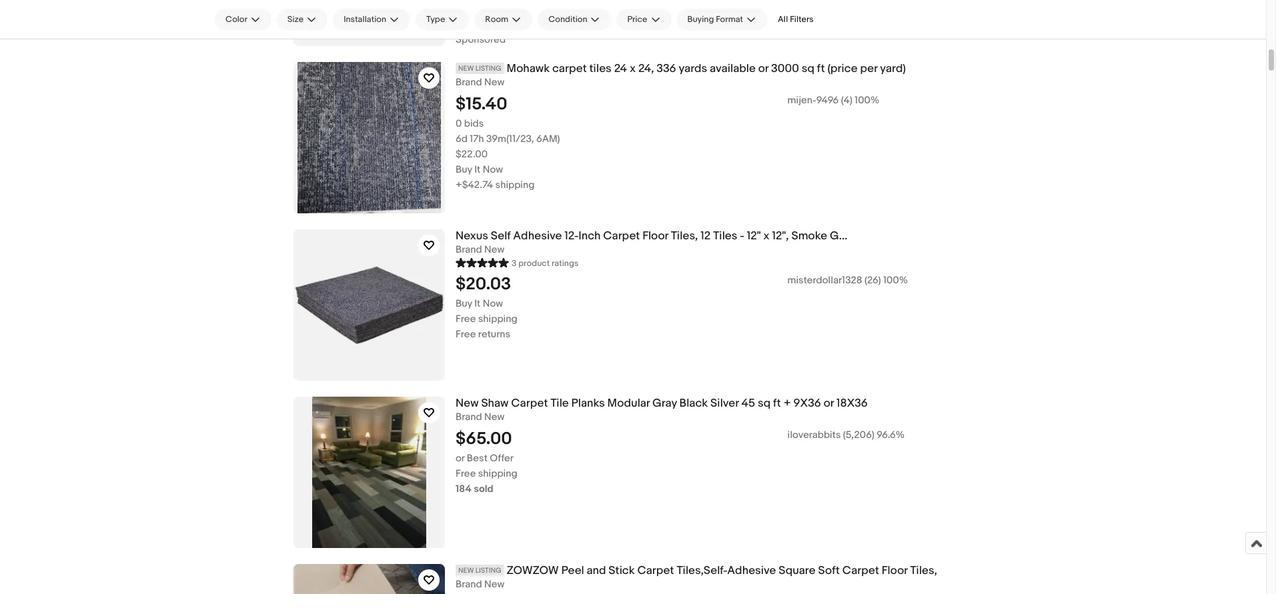 Task type: describe. For each thing, give the bounding box(es) containing it.
6d
[[456, 133, 468, 145]]

6am)
[[536, 133, 560, 145]]

now inside $20.03 buy it now free shipping free returns
[[483, 297, 503, 310]]

all
[[778, 14, 788, 25]]

nexus self adhesive 12-inch carpet floor tiles, 12 tiles - 12" x 12", smoke g... brand new
[[456, 230, 848, 256]]

nexus self adhesive 12-inch carpet floor tiles, 12 tiles - 12" x 12", smoke g... link
[[456, 230, 1120, 243]]

or inside $65.00 or best offer free shipping 184 sold
[[456, 452, 465, 465]]

ratings
[[552, 258, 579, 269]]

(price
[[828, 62, 858, 75]]

installation
[[344, 14, 386, 25]]

new listing zowzow peel and stick carpet tiles,self-adhesive square soft carpet floor tiles, brand new
[[456, 564, 937, 591]]

or inside the new shaw carpet tile planks modular gray black silver 45 sq ft + 9x36 or 18x36 brand new
[[824, 397, 834, 410]]

price
[[627, 14, 648, 25]]

condition
[[549, 14, 587, 25]]

x inside new listing mohawk carpet tiles 24 x 24, 336 yards available or 3000 sq ft (price per yard) brand new
[[630, 62, 636, 75]]

you
[[553, 11, 570, 24]]

new shaw carpet tile planks modular gray black silver 45 sq ft + 9x36 or 18x36 image
[[294, 397, 445, 548]]

ft inside the new shaw carpet tile planks modular gray black silver 45 sq ft + 9x36 or 18x36 brand new
[[773, 397, 781, 410]]

$65.00 or best offer free shipping 184 sold
[[456, 429, 518, 496]]

sq inside the new shaw carpet tile planks modular gray black silver 45 sq ft + 9x36 or 18x36 brand new
[[758, 397, 771, 410]]

39m
[[486, 133, 506, 145]]

sponsored
[[456, 33, 506, 46]]

(11/23,
[[506, 133, 534, 145]]

misterdollar1328 (26) 100%
[[788, 274, 908, 287]]

floor inside nexus self adhesive 12-inch carpet floor tiles, 12 tiles - 12" x 12", smoke g... brand new
[[643, 230, 668, 243]]

shaw
[[481, 397, 509, 410]]

more
[[591, 11, 615, 24]]

1 vertical spatial 100%
[[883, 274, 908, 287]]

carpet inside nexus self adhesive 12-inch carpet floor tiles, 12 tiles - 12" x 12", smoke g... brand new
[[603, 230, 640, 243]]

color button
[[215, 9, 271, 30]]

3 product ratings link
[[456, 256, 579, 269]]

new inside nexus self adhesive 12-inch carpet floor tiles, 12 tiles - 12" x 12", smoke g... brand new
[[484, 243, 505, 256]]

gray
[[653, 397, 677, 410]]

stick
[[609, 564, 635, 578]]

modular
[[608, 397, 650, 410]]

18x36
[[837, 397, 868, 410]]

-
[[740, 230, 745, 243]]

brand inside new listing mohawk carpet tiles 24 x 24, 336 yards available or 3000 sq ft (price per yard) brand new
[[456, 76, 482, 89]]

tiles
[[713, 230, 738, 243]]

yard)
[[880, 62, 906, 75]]

mijen-9496 (4) 100%
[[788, 94, 880, 107]]

g...
[[830, 230, 848, 243]]

free for $65.00
[[456, 468, 476, 480]]

$15.40
[[456, 94, 507, 115]]

room
[[485, 14, 509, 25]]

$15.40 0 bids 6d 17h 39m (11/23, 6am) $22.00 buy it now +$42.74 shipping
[[456, 94, 560, 191]]

offer
[[490, 452, 514, 465]]

mohawk
[[507, 62, 550, 75]]

size button
[[277, 9, 328, 30]]

new listing mohawk carpet tiles 24 x 24, 336 yards available or 3000 sq ft (price per yard) brand new
[[456, 62, 906, 89]]

(26)
[[865, 274, 881, 287]]

3
[[512, 258, 517, 269]]

type
[[426, 14, 445, 25]]

nexus self adhesive 12-inch carpet floor tiles, 12 tiles - 12" x 12", smoke g... image
[[294, 230, 445, 381]]

12"
[[747, 230, 761, 243]]

it inside $15.40 0 bids 6d 17h 39m (11/23, 6am) $22.00 buy it now +$42.74 shipping
[[475, 163, 481, 176]]

product
[[519, 258, 550, 269]]

12
[[701, 230, 711, 243]]

shipping for $65.00
[[478, 468, 518, 480]]

carpet
[[552, 62, 587, 75]]

adhesive inside new listing zowzow peel and stick carpet tiles,self-adhesive square soft carpet floor tiles, brand new
[[727, 564, 776, 578]]

zowzow
[[507, 564, 559, 578]]

new shaw carpet tile planks modular gray black silver 45 sq ft + 9x36 or 18x36 link
[[456, 397, 1120, 411]]

2 free from the top
[[456, 328, 476, 341]]

filters
[[790, 14, 814, 25]]

per
[[860, 62, 878, 75]]

peel
[[561, 564, 584, 578]]

carpet right soft
[[843, 564, 879, 578]]

new shaw carpet tile planks modular gray black silver 45 sq ft + 9x36 or 18x36 brand new
[[456, 397, 868, 424]]

x inside nexus self adhesive 12-inch carpet floor tiles, 12 tiles - 12" x 12", smoke g... brand new
[[764, 230, 770, 243]]

returns
[[478, 328, 511, 341]]

all filters
[[778, 14, 814, 25]]



Task type: vqa. For each thing, say whether or not it's contained in the screenshot.
SPONSORED on the left
yes



Task type: locate. For each thing, give the bounding box(es) containing it.
0 horizontal spatial ft
[[773, 397, 781, 410]]

floor inside new listing zowzow peel and stick carpet tiles,self-adhesive square soft carpet floor tiles, brand new
[[882, 564, 908, 578]]

buy down $20.03
[[456, 297, 472, 310]]

and
[[587, 564, 606, 578]]

free left 'returns'
[[456, 328, 476, 341]]

buy inside $15.40 0 bids 6d 17h 39m (11/23, 6am) $22.00 buy it now +$42.74 shipping
[[456, 163, 472, 176]]

1 vertical spatial now
[[483, 297, 503, 310]]

sq
[[802, 62, 815, 75], [758, 397, 771, 410]]

1 horizontal spatial tiles,
[[910, 564, 937, 578]]

adhesive inside nexus self adhesive 12-inch carpet floor tiles, 12 tiles - 12" x 12", smoke g... brand new
[[513, 230, 562, 243]]

now
[[483, 163, 503, 176], [483, 297, 503, 310]]

it inside $20.03 buy it now free shipping free returns
[[475, 297, 481, 310]]

10%
[[506, 11, 525, 24]]

tiles
[[589, 62, 612, 75]]

when
[[527, 11, 551, 24]]

ft
[[817, 62, 825, 75], [773, 397, 781, 410]]

0 vertical spatial sq
[[802, 62, 815, 75]]

0 vertical spatial 100%
[[855, 94, 880, 107]]

0 vertical spatial free
[[456, 313, 476, 325]]

17h
[[470, 133, 484, 145]]

floor
[[643, 230, 668, 243], [882, 564, 908, 578]]

2 listing from the top
[[476, 566, 501, 575]]

free for $20.03
[[456, 313, 476, 325]]

listing for zowzow
[[476, 566, 501, 575]]

buying format
[[688, 14, 743, 25]]

0 vertical spatial floor
[[643, 230, 668, 243]]

free up "184"
[[456, 468, 476, 480]]

1 vertical spatial buy
[[456, 297, 472, 310]]

2 vertical spatial shipping
[[478, 468, 518, 480]]

0 vertical spatial buy
[[456, 163, 472, 176]]

save up to 10% when you buy more
[[456, 11, 615, 24]]

2 brand from the top
[[456, 243, 482, 256]]

184
[[456, 483, 472, 496]]

tiles,self-
[[677, 564, 727, 578]]

+
[[784, 397, 791, 410]]

listing left 'zowzow'
[[476, 566, 501, 575]]

2 vertical spatial or
[[456, 452, 465, 465]]

type button
[[416, 9, 469, 30]]

carpet right inch
[[603, 230, 640, 243]]

1 vertical spatial tiles,
[[910, 564, 937, 578]]

shipping right +$42.74
[[495, 179, 535, 191]]

0 horizontal spatial or
[[456, 452, 465, 465]]

1 vertical spatial it
[[475, 297, 481, 310]]

0 vertical spatial it
[[475, 163, 481, 176]]

ft left the +
[[773, 397, 781, 410]]

carpet right stick
[[637, 564, 674, 578]]

free down $20.03
[[456, 313, 476, 325]]

1 listing from the top
[[476, 64, 501, 73]]

1 vertical spatial listing
[[476, 566, 501, 575]]

(5,206)
[[843, 429, 875, 442]]

now inside $15.40 0 bids 6d 17h 39m (11/23, 6am) $22.00 buy it now +$42.74 shipping
[[483, 163, 503, 176]]

1 brand from the top
[[456, 76, 482, 89]]

tile
[[551, 397, 569, 410]]

iloverabbits (5,206) 96.6%
[[788, 429, 905, 442]]

5.0 out of 5 stars. image
[[456, 256, 509, 269]]

listing inside new listing zowzow peel and stick carpet tiles,self-adhesive square soft carpet floor tiles, brand new
[[476, 566, 501, 575]]

shipping inside $20.03 buy it now free shipping free returns
[[478, 313, 518, 325]]

mohawk carpet tiles 24 x 24, 336 yards available or 3000 sq ft (price per yard) image
[[294, 62, 445, 213]]

shipping inside $15.40 0 bids 6d 17h 39m (11/23, 6am) $22.00 buy it now +$42.74 shipping
[[495, 179, 535, 191]]

iloverabbits
[[788, 429, 841, 442]]

yards
[[679, 62, 707, 75]]

1 horizontal spatial x
[[764, 230, 770, 243]]

listing inside new listing mohawk carpet tiles 24 x 24, 336 yards available or 3000 sq ft (price per yard) brand new
[[476, 64, 501, 73]]

1 vertical spatial sq
[[758, 397, 771, 410]]

shipping down offer
[[478, 468, 518, 480]]

45
[[741, 397, 755, 410]]

12",
[[772, 230, 789, 243]]

free inside $65.00 or best offer free shipping 184 sold
[[456, 468, 476, 480]]

carpet left tile
[[511, 397, 548, 410]]

0 horizontal spatial sq
[[758, 397, 771, 410]]

1 vertical spatial shipping
[[478, 313, 518, 325]]

bids
[[464, 117, 484, 130]]

to
[[494, 11, 503, 24]]

1 vertical spatial adhesive
[[727, 564, 776, 578]]

0 vertical spatial ft
[[817, 62, 825, 75]]

installation button
[[333, 9, 410, 30]]

it
[[475, 163, 481, 176], [475, 297, 481, 310]]

self
[[491, 230, 511, 243]]

ft inside new listing mohawk carpet tiles 24 x 24, 336 yards available or 3000 sq ft (price per yard) brand new
[[817, 62, 825, 75]]

color
[[226, 14, 247, 25]]

3 product ratings
[[512, 258, 579, 269]]

carpet inside the new shaw carpet tile planks modular gray black silver 45 sq ft + 9x36 or 18x36 brand new
[[511, 397, 548, 410]]

or inside new listing mohawk carpet tiles 24 x 24, 336 yards available or 3000 sq ft (price per yard) brand new
[[758, 62, 769, 75]]

0 horizontal spatial 100%
[[855, 94, 880, 107]]

1 now from the top
[[483, 163, 503, 176]]

now down $20.03
[[483, 297, 503, 310]]

listing for mohawk
[[476, 64, 501, 73]]

2 now from the top
[[483, 297, 503, 310]]

it down $20.03
[[475, 297, 481, 310]]

336
[[657, 62, 676, 75]]

best
[[467, 452, 488, 465]]

tiles,
[[671, 230, 698, 243], [910, 564, 937, 578]]

buy inside $20.03 buy it now free shipping free returns
[[456, 297, 472, 310]]

condition button
[[538, 9, 611, 30]]

3 free from the top
[[456, 468, 476, 480]]

misterdollar1328
[[788, 274, 862, 287]]

brand inside new listing zowzow peel and stick carpet tiles,self-adhesive square soft carpet floor tiles, brand new
[[456, 578, 482, 591]]

0 vertical spatial now
[[483, 163, 503, 176]]

tiles, inside new listing zowzow peel and stick carpet tiles,self-adhesive square soft carpet floor tiles, brand new
[[910, 564, 937, 578]]

1 horizontal spatial floor
[[882, 564, 908, 578]]

silver
[[711, 397, 739, 410]]

3 brand from the top
[[456, 411, 482, 424]]

tiles, inside nexus self adhesive 12-inch carpet floor tiles, 12 tiles - 12" x 12", smoke g... brand new
[[671, 230, 698, 243]]

size
[[287, 14, 304, 25]]

(4)
[[841, 94, 853, 107]]

brand
[[456, 76, 482, 89], [456, 243, 482, 256], [456, 411, 482, 424], [456, 578, 482, 591]]

0 horizontal spatial adhesive
[[513, 230, 562, 243]]

adhesive
[[513, 230, 562, 243], [727, 564, 776, 578]]

listing
[[476, 64, 501, 73], [476, 566, 501, 575]]

buying format button
[[677, 9, 767, 30]]

floor left 12
[[643, 230, 668, 243]]

shipping inside $65.00 or best offer free shipping 184 sold
[[478, 468, 518, 480]]

buy
[[456, 163, 472, 176], [456, 297, 472, 310]]

square
[[779, 564, 816, 578]]

2 it from the top
[[475, 297, 481, 310]]

0
[[456, 117, 462, 130]]

1 horizontal spatial adhesive
[[727, 564, 776, 578]]

x right the 12"
[[764, 230, 770, 243]]

1 horizontal spatial sq
[[802, 62, 815, 75]]

4 brand from the top
[[456, 578, 482, 591]]

0 horizontal spatial tiles,
[[671, 230, 698, 243]]

$20.03
[[456, 274, 511, 295]]

new
[[458, 64, 474, 73], [484, 76, 505, 89], [484, 243, 505, 256], [456, 397, 479, 410], [484, 411, 505, 424], [458, 566, 474, 575], [484, 578, 505, 591]]

1 vertical spatial free
[[456, 328, 476, 341]]

smoke
[[792, 230, 827, 243]]

up
[[480, 11, 492, 24]]

1 horizontal spatial or
[[758, 62, 769, 75]]

buy
[[572, 11, 589, 24]]

1 vertical spatial floor
[[882, 564, 908, 578]]

or left 3000
[[758, 62, 769, 75]]

nexus
[[456, 230, 488, 243]]

shipping for $20.03
[[478, 313, 518, 325]]

now up +$42.74
[[483, 163, 503, 176]]

shipping up 'returns'
[[478, 313, 518, 325]]

floor right soft
[[882, 564, 908, 578]]

1 vertical spatial x
[[764, 230, 770, 243]]

12-
[[565, 230, 579, 243]]

0 vertical spatial or
[[758, 62, 769, 75]]

sq inside new listing mohawk carpet tiles 24 x 24, 336 yards available or 3000 sq ft (price per yard) brand new
[[802, 62, 815, 75]]

0 horizontal spatial floor
[[643, 230, 668, 243]]

brand inside the new shaw carpet tile planks modular gray black silver 45 sq ft + 9x36 or 18x36 brand new
[[456, 411, 482, 424]]

buying
[[688, 14, 714, 25]]

100% right (26)
[[883, 274, 908, 287]]

0 vertical spatial adhesive
[[513, 230, 562, 243]]

brand inside nexus self adhesive 12-inch carpet floor tiles, 12 tiles - 12" x 12", smoke g... brand new
[[456, 243, 482, 256]]

mijen-
[[788, 94, 816, 107]]

adhesive left square
[[727, 564, 776, 578]]

or left best
[[456, 452, 465, 465]]

24
[[614, 62, 627, 75]]

1 horizontal spatial ft
[[817, 62, 825, 75]]

sold
[[474, 483, 494, 496]]

buy down $22.00
[[456, 163, 472, 176]]

format
[[716, 14, 743, 25]]

1 vertical spatial ft
[[773, 397, 781, 410]]

0 vertical spatial x
[[630, 62, 636, 75]]

planks
[[572, 397, 605, 410]]

0 vertical spatial tiles,
[[671, 230, 698, 243]]

100% right (4)
[[855, 94, 880, 107]]

black
[[680, 397, 708, 410]]

1 vertical spatial or
[[824, 397, 834, 410]]

sq right 45
[[758, 397, 771, 410]]

1 horizontal spatial 100%
[[883, 274, 908, 287]]

save
[[456, 11, 478, 24]]

1 free from the top
[[456, 313, 476, 325]]

shipping
[[495, 179, 535, 191], [478, 313, 518, 325], [478, 468, 518, 480]]

adhesive up product
[[513, 230, 562, 243]]

or right 9x36
[[824, 397, 834, 410]]

price button
[[617, 9, 672, 30]]

it up +$42.74
[[475, 163, 481, 176]]

ft left (price
[[817, 62, 825, 75]]

2 buy from the top
[[456, 297, 472, 310]]

listing down sponsored
[[476, 64, 501, 73]]

9496
[[816, 94, 839, 107]]

96.6%
[[877, 429, 905, 442]]

2 horizontal spatial or
[[824, 397, 834, 410]]

+$42.74
[[456, 179, 493, 191]]

sq right 3000
[[802, 62, 815, 75]]

soft
[[818, 564, 840, 578]]

3000
[[771, 62, 799, 75]]

100%
[[855, 94, 880, 107], [883, 274, 908, 287]]

0 vertical spatial listing
[[476, 64, 501, 73]]

1 buy from the top
[[456, 163, 472, 176]]

x right "24"
[[630, 62, 636, 75]]

available
[[710, 62, 756, 75]]

room button
[[475, 9, 533, 30]]

1 it from the top
[[475, 163, 481, 176]]

all filters button
[[773, 9, 819, 30]]

0 horizontal spatial x
[[630, 62, 636, 75]]

$20.03 buy it now free shipping free returns
[[456, 274, 518, 341]]

inch
[[579, 230, 601, 243]]

2 vertical spatial free
[[456, 468, 476, 480]]

9x36
[[794, 397, 821, 410]]

0 vertical spatial shipping
[[495, 179, 535, 191]]



